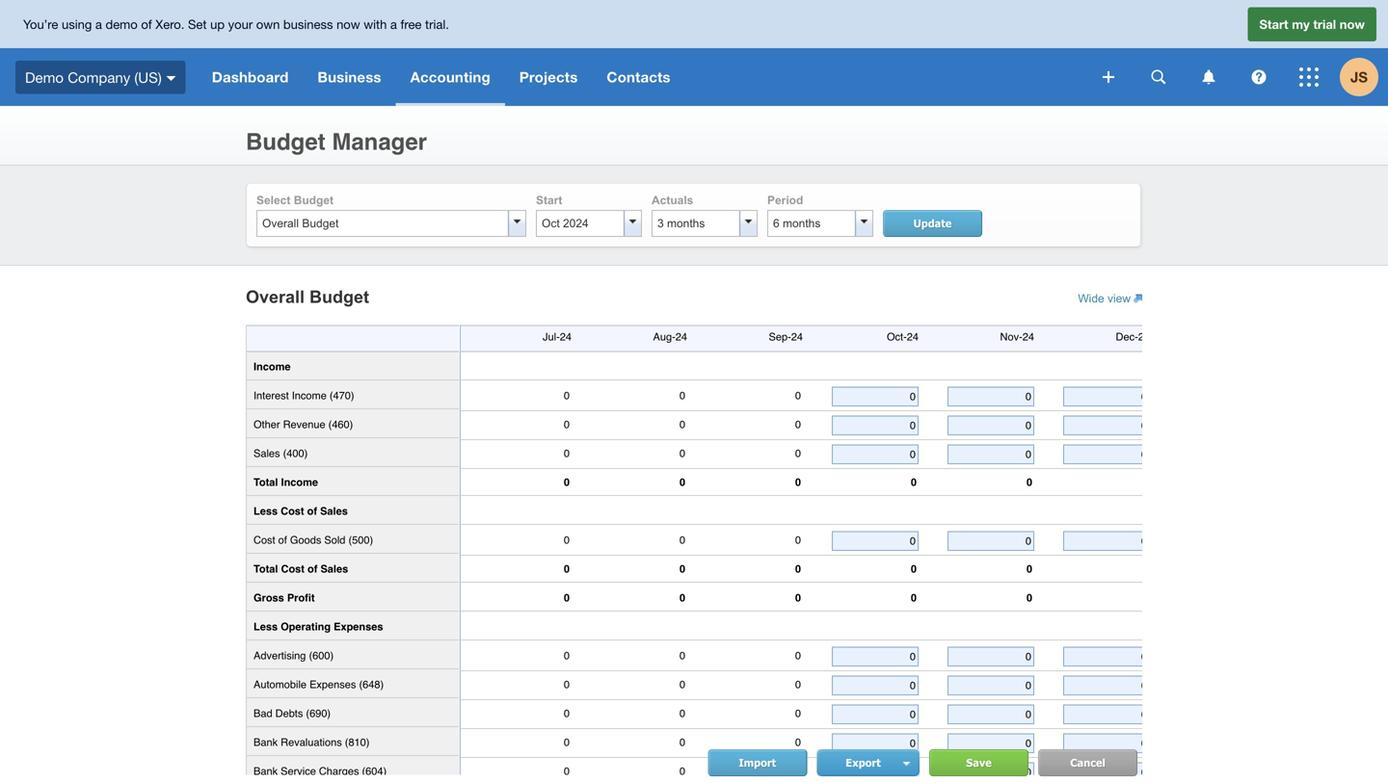 Task type: describe. For each thing, give the bounding box(es) containing it.
demo company (us) button
[[0, 48, 197, 106]]

demo
[[25, 69, 64, 86]]

contacts
[[607, 68, 671, 86]]

budget for select
[[294, 194, 334, 207]]

up
[[210, 17, 225, 32]]

operating
[[281, 621, 331, 633]]

(810)
[[345, 737, 370, 749]]

(600)
[[309, 650, 334, 662]]

actuals
[[652, 194, 694, 207]]

bank for bank revaluations (810)
[[254, 737, 278, 749]]

total income
[[254, 477, 318, 489]]

banner containing dashboard
[[0, 0, 1388, 106]]

less for less operating expenses
[[254, 621, 278, 633]]

24 for aug-
[[676, 331, 687, 343]]

bank revaluations (810)
[[254, 737, 370, 749]]

dashboard link
[[197, 48, 303, 106]]

revenue
[[283, 419, 325, 431]]

save
[[966, 757, 992, 770]]

1 a from the left
[[95, 17, 102, 32]]

advertising (600)
[[254, 650, 334, 662]]

total cost of sales
[[254, 563, 348, 575]]

js button
[[1340, 48, 1388, 106]]

contacts button
[[592, 48, 685, 106]]

budget manager
[[246, 129, 427, 155]]

revaluations
[[281, 737, 342, 749]]

24 for nov-
[[1023, 331, 1035, 343]]

other revenue (460)
[[254, 419, 353, 431]]

demo company (us)
[[25, 69, 162, 86]]

(470)
[[330, 390, 354, 402]]

free
[[401, 17, 422, 32]]

income for total income
[[281, 477, 318, 489]]

total for total cost of sales
[[254, 563, 278, 575]]

2 a from the left
[[390, 17, 397, 32]]

0 vertical spatial income
[[254, 361, 291, 373]]

set
[[188, 17, 207, 32]]

service
[[281, 766, 316, 778]]

debts
[[275, 708, 303, 720]]

sep-
[[769, 331, 791, 343]]

24 for sep-
[[791, 331, 803, 343]]

oct-24
[[887, 331, 919, 343]]

advertising
[[254, 650, 306, 662]]

my
[[1292, 17, 1310, 32]]

trial
[[1313, 17, 1336, 32]]

(500)
[[348, 534, 373, 546]]

your
[[228, 17, 253, 32]]

other
[[254, 419, 280, 431]]

sales for less cost of sales
[[320, 505, 348, 518]]

jul-
[[543, 331, 560, 343]]

bank service charges (604)
[[254, 766, 387, 778]]

oct-
[[887, 331, 907, 343]]

manager
[[332, 129, 427, 155]]

of up the cost of goods sold (500)
[[307, 505, 317, 518]]

cost for less
[[281, 505, 304, 518]]

business
[[318, 68, 381, 86]]

projects button
[[505, 48, 592, 106]]

cost for total
[[281, 563, 305, 575]]

goods
[[290, 534, 321, 546]]

using
[[62, 17, 92, 32]]

of down the cost of goods sold (500)
[[308, 563, 318, 575]]

gross profit
[[254, 592, 315, 604]]

aug-24
[[653, 331, 687, 343]]

less for less cost of sales
[[254, 505, 278, 518]]



Task type: locate. For each thing, give the bounding box(es) containing it.
0 horizontal spatial a
[[95, 17, 102, 32]]

sales up sold at left
[[320, 505, 348, 518]]

accounting
[[410, 68, 491, 86]]

a
[[95, 17, 102, 32], [390, 17, 397, 32]]

budget
[[246, 129, 326, 155], [294, 194, 334, 207], [310, 287, 369, 307]]

less
[[254, 505, 278, 518], [254, 621, 278, 633]]

overall
[[246, 287, 305, 307]]

sold
[[324, 534, 346, 546]]

company
[[68, 69, 130, 86]]

budget for overall
[[310, 287, 369, 307]]

0 horizontal spatial start
[[536, 194, 562, 207]]

total up gross
[[254, 563, 278, 575]]

24 for dec-
[[1138, 331, 1150, 343]]

0 vertical spatial bank
[[254, 737, 278, 749]]

cost down total income
[[281, 505, 304, 518]]

you're using a demo of xero. set up your own business now with a free trial.
[[23, 17, 449, 32]]

less operating expenses
[[254, 621, 383, 633]]

budget up select budget
[[246, 129, 326, 155]]

1 less from the top
[[254, 505, 278, 518]]

cost up profit
[[281, 563, 305, 575]]

1 vertical spatial total
[[254, 563, 278, 575]]

0 vertical spatial budget
[[246, 129, 326, 155]]

sales for total cost of sales
[[321, 563, 348, 575]]

cost of goods sold (500)
[[254, 534, 373, 546]]

now left with
[[337, 17, 360, 32]]

cancel link
[[1038, 750, 1138, 777]]

bank down bad
[[254, 737, 278, 749]]

total down sales (400)
[[254, 477, 278, 489]]

1 total from the top
[[254, 477, 278, 489]]

1 horizontal spatial now
[[1340, 17, 1365, 32]]

interest
[[254, 390, 289, 402]]

sales down sold at left
[[321, 563, 348, 575]]

0 vertical spatial start
[[1260, 17, 1289, 32]]

bank
[[254, 737, 278, 749], [254, 766, 278, 778]]

0 horizontal spatial now
[[337, 17, 360, 32]]

trial.
[[425, 17, 449, 32]]

demo
[[106, 17, 138, 32]]

budget right select
[[294, 194, 334, 207]]

budget right overall
[[310, 287, 369, 307]]

start
[[1260, 17, 1289, 32], [536, 194, 562, 207]]

start for start
[[536, 194, 562, 207]]

total for total income
[[254, 477, 278, 489]]

you're
[[23, 17, 58, 32]]

cancel
[[1070, 757, 1106, 770]]

1 vertical spatial start
[[536, 194, 562, 207]]

(400)
[[283, 448, 308, 460]]

less down gross
[[254, 621, 278, 633]]

0
[[564, 390, 570, 402], [680, 390, 686, 402], [795, 390, 801, 402], [564, 419, 570, 431], [680, 419, 686, 431], [795, 419, 801, 431], [564, 448, 570, 460], [680, 448, 686, 460], [795, 448, 801, 460], [564, 477, 570, 489], [680, 477, 686, 489], [795, 477, 801, 489], [911, 477, 917, 489], [1027, 477, 1033, 489], [564, 534, 570, 546], [680, 534, 686, 546], [795, 534, 801, 546], [564, 563, 570, 575], [680, 563, 686, 575], [795, 563, 801, 575], [911, 563, 917, 575], [1027, 563, 1033, 575], [564, 592, 570, 604], [680, 592, 686, 604], [795, 592, 801, 604], [911, 592, 917, 604], [1027, 592, 1033, 604], [564, 650, 570, 662], [680, 650, 686, 662], [795, 650, 801, 662], [564, 679, 570, 691], [680, 679, 686, 691], [795, 679, 801, 691], [564, 708, 570, 720], [680, 708, 686, 720], [795, 708, 801, 720], [564, 737, 570, 749], [680, 737, 686, 749], [795, 737, 801, 749], [564, 766, 570, 778], [680, 766, 686, 778], [795, 766, 801, 778]]

bank for bank service charges (604)
[[254, 766, 278, 778]]

expenses down (600)
[[310, 679, 356, 691]]

of inside banner
[[141, 17, 152, 32]]

own
[[256, 17, 280, 32]]

import
[[739, 757, 776, 770]]

sales (400)
[[254, 448, 308, 460]]

(690)
[[306, 708, 331, 720]]

sep-24
[[769, 331, 803, 343]]

import link
[[708, 750, 807, 777]]

profit
[[287, 592, 315, 604]]

1 horizontal spatial start
[[1260, 17, 1289, 32]]

overall budget
[[246, 287, 369, 307]]

update
[[914, 217, 952, 230]]

business button
[[303, 48, 396, 106]]

0 vertical spatial expenses
[[334, 621, 383, 633]]

dec-
[[1116, 331, 1138, 343]]

2 24 from the left
[[676, 331, 687, 343]]

expenses
[[334, 621, 383, 633], [310, 679, 356, 691]]

(648)
[[359, 679, 384, 691]]

bad debts (690)
[[254, 708, 331, 720]]

cost left goods
[[254, 534, 275, 546]]

dec-24
[[1116, 331, 1150, 343]]

6 24 from the left
[[1138, 331, 1150, 343]]

update link
[[883, 210, 982, 237]]

1 horizontal spatial a
[[390, 17, 397, 32]]

1 vertical spatial less
[[254, 621, 278, 633]]

income up less cost of sales
[[281, 477, 318, 489]]

now
[[337, 17, 360, 32], [1340, 17, 1365, 32]]

automobile
[[254, 679, 307, 691]]

0 vertical spatial less
[[254, 505, 278, 518]]

2 vertical spatial cost
[[281, 563, 305, 575]]

2 vertical spatial income
[[281, 477, 318, 489]]

2 vertical spatial sales
[[321, 563, 348, 575]]

1 bank from the top
[[254, 737, 278, 749]]

a left free
[[390, 17, 397, 32]]

less down total income
[[254, 505, 278, 518]]

sales
[[254, 448, 280, 460], [320, 505, 348, 518], [321, 563, 348, 575]]

charges
[[319, 766, 359, 778]]

1 horizontal spatial svg image
[[1152, 70, 1166, 84]]

period
[[767, 194, 803, 207]]

svg image inside demo company (us) popup button
[[167, 76, 176, 81]]

1 vertical spatial expenses
[[310, 679, 356, 691]]

gross
[[254, 592, 284, 604]]

start my trial now
[[1260, 17, 1365, 32]]

(460)
[[328, 419, 353, 431]]

4 24 from the left
[[907, 331, 919, 343]]

banner
[[0, 0, 1388, 106]]

accounting button
[[396, 48, 505, 106]]

2 now from the left
[[1340, 17, 1365, 32]]

a right using
[[95, 17, 102, 32]]

None text field
[[257, 211, 508, 236], [537, 211, 624, 236], [257, 211, 508, 236], [537, 211, 624, 236]]

income for interest income (470)
[[292, 390, 327, 402]]

1 vertical spatial budget
[[294, 194, 334, 207]]

(604)
[[362, 766, 387, 778]]

bank left service
[[254, 766, 278, 778]]

1 vertical spatial income
[[292, 390, 327, 402]]

export
[[846, 757, 884, 770]]

expenses up (600)
[[334, 621, 383, 633]]

(us)
[[134, 69, 162, 86]]

income
[[254, 361, 291, 373], [292, 390, 327, 402], [281, 477, 318, 489]]

total
[[254, 477, 278, 489], [254, 563, 278, 575]]

1 vertical spatial cost
[[254, 534, 275, 546]]

2 total from the top
[[254, 563, 278, 575]]

1 24 from the left
[[560, 331, 572, 343]]

2 vertical spatial budget
[[310, 287, 369, 307]]

select
[[256, 194, 291, 207]]

projects
[[519, 68, 578, 86]]

income up interest
[[254, 361, 291, 373]]

xero.
[[155, 17, 185, 32]]

dashboard
[[212, 68, 289, 86]]

start inside banner
[[1260, 17, 1289, 32]]

None text field
[[653, 211, 739, 236], [768, 211, 855, 236], [653, 211, 739, 236], [768, 211, 855, 236]]

sales left (400)
[[254, 448, 280, 460]]

5 24 from the left
[[1023, 331, 1035, 343]]

3 24 from the left
[[791, 331, 803, 343]]

0 vertical spatial total
[[254, 477, 278, 489]]

1 vertical spatial bank
[[254, 766, 278, 778]]

select budget
[[256, 194, 334, 207]]

0 vertical spatial cost
[[281, 505, 304, 518]]

jul-24
[[543, 331, 572, 343]]

with
[[364, 17, 387, 32]]

of left xero.
[[141, 17, 152, 32]]

bad
[[254, 708, 272, 720]]

less cost of sales
[[254, 505, 348, 518]]

interest income (470)
[[254, 390, 354, 402]]

0 horizontal spatial svg image
[[167, 76, 176, 81]]

start for start my trial now
[[1260, 17, 1289, 32]]

save link
[[929, 750, 1029, 777]]

nov-
[[1000, 331, 1023, 343]]

now right trial
[[1340, 17, 1365, 32]]

2 less from the top
[[254, 621, 278, 633]]

1 vertical spatial sales
[[320, 505, 348, 518]]

income up revenue
[[292, 390, 327, 402]]

None field
[[835, 391, 916, 403], [951, 391, 1032, 403], [1066, 391, 1147, 403], [835, 420, 916, 432], [951, 420, 1032, 432], [1066, 420, 1147, 432], [835, 449, 916, 461], [951, 449, 1032, 461], [1066, 449, 1147, 461], [835, 535, 916, 547], [951, 535, 1032, 547], [1066, 535, 1147, 547], [835, 651, 916, 663], [951, 651, 1032, 663], [1066, 651, 1147, 663], [835, 680, 916, 692], [951, 680, 1032, 692], [1066, 680, 1147, 692], [835, 709, 916, 721], [951, 709, 1032, 721], [1066, 709, 1147, 721], [835, 738, 916, 750], [951, 738, 1032, 750], [1066, 738, 1147, 750], [835, 767, 916, 779], [951, 767, 1032, 779], [1066, 767, 1147, 779], [835, 391, 916, 403], [951, 391, 1032, 403], [1066, 391, 1147, 403], [835, 420, 916, 432], [951, 420, 1032, 432], [1066, 420, 1147, 432], [835, 449, 916, 461], [951, 449, 1032, 461], [1066, 449, 1147, 461], [835, 535, 916, 547], [951, 535, 1032, 547], [1066, 535, 1147, 547], [835, 651, 916, 663], [951, 651, 1032, 663], [1066, 651, 1147, 663], [835, 680, 916, 692], [951, 680, 1032, 692], [1066, 680, 1147, 692], [835, 709, 916, 721], [951, 709, 1032, 721], [1066, 709, 1147, 721], [835, 738, 916, 750], [951, 738, 1032, 750], [1066, 738, 1147, 750], [835, 767, 916, 779], [951, 767, 1032, 779], [1066, 767, 1147, 779]]

0 vertical spatial sales
[[254, 448, 280, 460]]

aug-
[[653, 331, 676, 343]]

24 for jul-
[[560, 331, 572, 343]]

1 now from the left
[[337, 17, 360, 32]]

js
[[1351, 68, 1368, 86]]

of
[[141, 17, 152, 32], [307, 505, 317, 518], [278, 534, 287, 546], [308, 563, 318, 575]]

24 for oct-
[[907, 331, 919, 343]]

business
[[283, 17, 333, 32]]

nov-24
[[1000, 331, 1035, 343]]

of left goods
[[278, 534, 287, 546]]

2 bank from the top
[[254, 766, 278, 778]]

svg image
[[1300, 67, 1319, 87], [1203, 70, 1215, 84], [1252, 70, 1266, 84], [1103, 71, 1115, 83]]

automobile expenses (648)
[[254, 679, 384, 691]]

svg image
[[1152, 70, 1166, 84], [167, 76, 176, 81]]



Task type: vqa. For each thing, say whether or not it's contained in the screenshot.
Silicon
no



